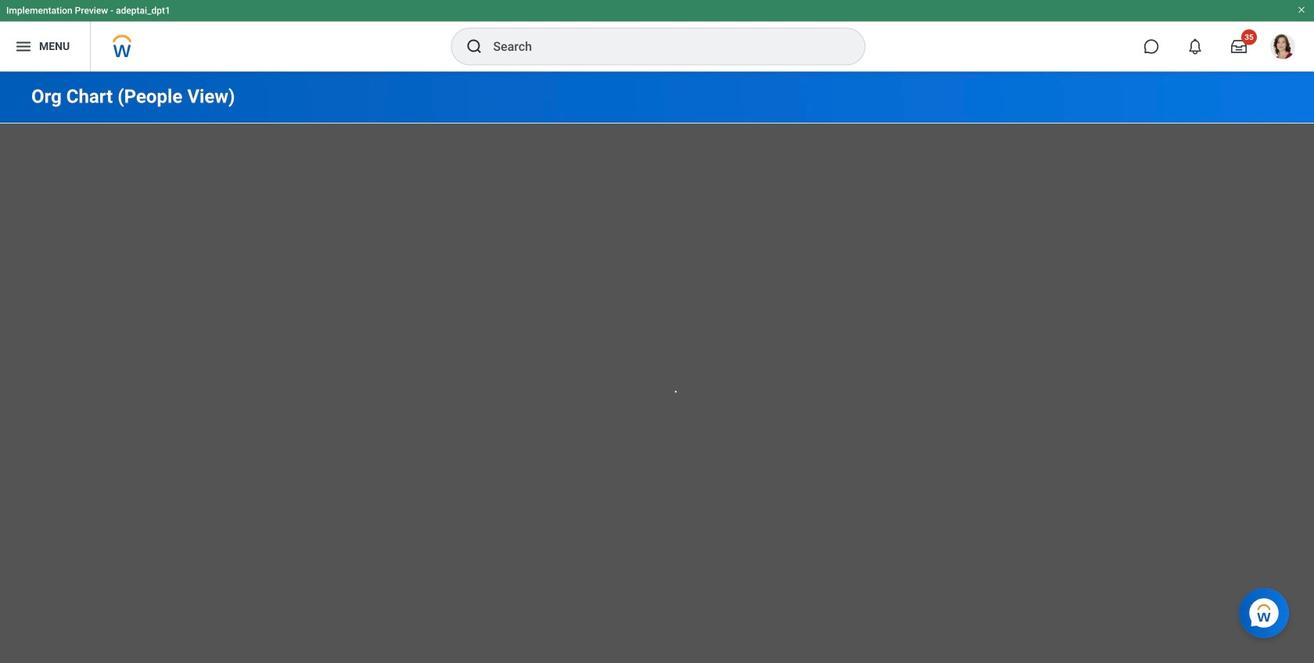 Task type: vqa. For each thing, say whether or not it's contained in the screenshot.
Profile Logan McNeil image
yes



Task type: locate. For each thing, give the bounding box(es) containing it.
main content
[[0, 72, 1315, 664]]

close environment banner image
[[1297, 5, 1307, 14]]

inbox large image
[[1232, 39, 1247, 54]]

Search Workday  search field
[[493, 29, 833, 64]]

banner
[[0, 0, 1315, 72]]



Task type: describe. For each thing, give the bounding box(es) containing it.
justify image
[[14, 37, 33, 56]]

search image
[[465, 37, 484, 56]]

profile logan mcneil image
[[1271, 34, 1296, 62]]

notifications large image
[[1188, 39, 1203, 54]]



